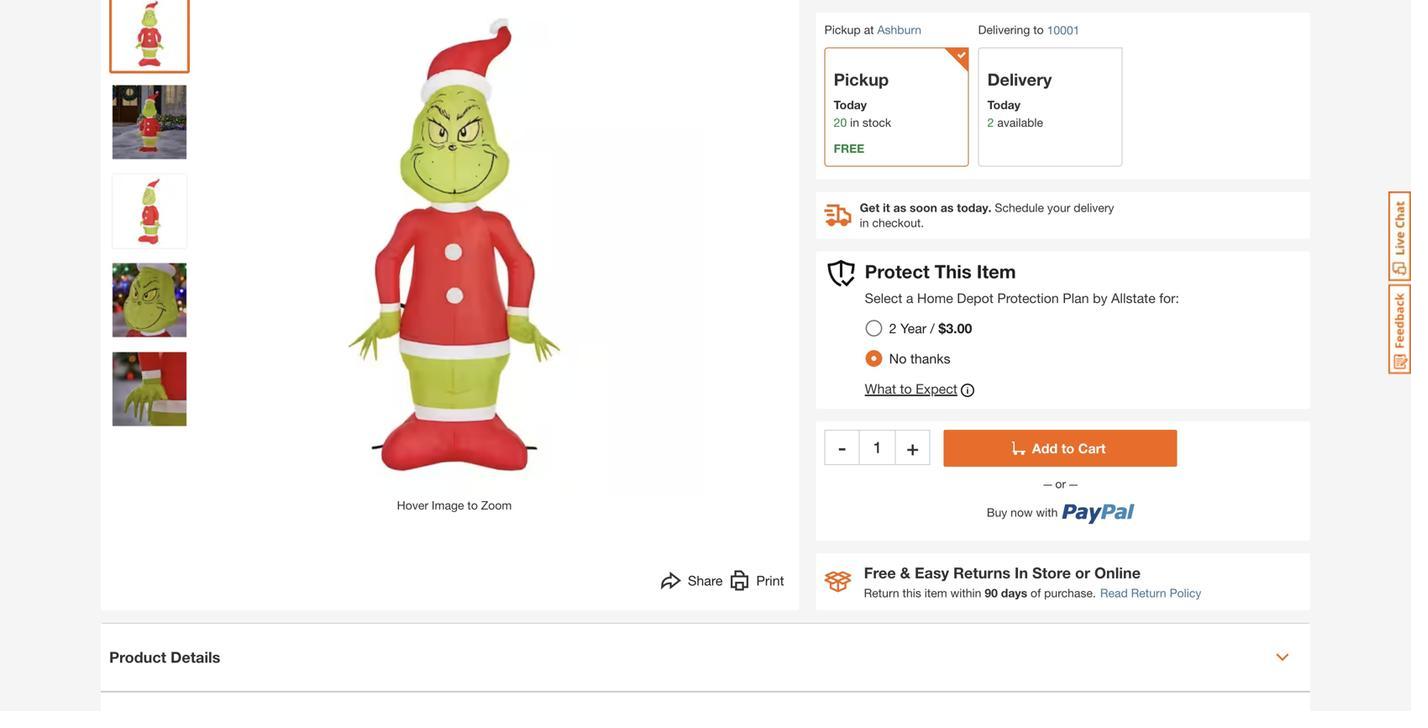 Task type: locate. For each thing, give the bounding box(es) containing it.
+ button
[[895, 430, 930, 465]]

2 left available
[[988, 115, 994, 129]]

product details
[[109, 648, 220, 666]]

depot
[[957, 290, 994, 306]]

stock
[[863, 115, 891, 129]]

add to cart
[[1032, 440, 1106, 456]]

ashburn
[[877, 23, 922, 36]]

as
[[893, 201, 906, 214], [941, 201, 954, 214]]

share button
[[661, 571, 723, 595]]

today.
[[957, 201, 992, 214]]

hover image to zoom
[[397, 498, 512, 512]]

today
[[834, 98, 867, 112], [988, 98, 1021, 112]]

delivery today 2 available
[[988, 69, 1052, 129]]

buy now with
[[987, 506, 1058, 519]]

or inside free & easy returns in store or online return this item within 90 days of purchase. read return policy
[[1075, 564, 1090, 582]]

in down get
[[860, 216, 869, 230]]

0 horizontal spatial as
[[893, 201, 906, 214]]

schedule your delivery in checkout.
[[860, 201, 1114, 230]]

pickup for pickup today 20 in stock
[[834, 69, 889, 89]]

in
[[850, 115, 859, 129], [860, 216, 869, 230]]

easy
[[915, 564, 949, 582]]

1 vertical spatial 2
[[889, 320, 897, 336]]

0 vertical spatial or
[[1052, 477, 1069, 491]]

as right it
[[893, 201, 906, 214]]

today inside pickup today 20 in stock
[[834, 98, 867, 112]]

within
[[951, 586, 981, 600]]

to for 10001
[[1033, 23, 1044, 36]]

1 horizontal spatial 2
[[988, 115, 994, 129]]

this
[[935, 260, 972, 282]]

returns
[[953, 564, 1011, 582]]

year
[[900, 320, 927, 336]]

1 vertical spatial in
[[860, 216, 869, 230]]

None field
[[860, 430, 895, 465]]

0 vertical spatial pickup
[[825, 23, 861, 36]]

read
[[1100, 586, 1128, 600]]

&
[[900, 564, 911, 582]]

what to expect
[[865, 381, 958, 397]]

thanks
[[910, 351, 951, 366]]

what to expect button
[[865, 380, 974, 401]]

to right what
[[900, 381, 912, 397]]

1 today from the left
[[834, 98, 867, 112]]

as right soon
[[941, 201, 954, 214]]

1 vertical spatial or
[[1075, 564, 1090, 582]]

protection
[[997, 290, 1059, 306]]

pickup up stock
[[834, 69, 889, 89]]

0 horizontal spatial or
[[1052, 477, 1069, 491]]

1 horizontal spatial return
[[1131, 586, 1166, 600]]

today inside delivery today 2 available
[[988, 98, 1021, 112]]

now
[[1011, 506, 1033, 519]]

2 year / $3.00
[[889, 320, 972, 336]]

grinch christmas inflatables 23gm83133 40.2 image
[[113, 174, 186, 248]]

return
[[864, 586, 899, 600], [1131, 586, 1166, 600]]

or up purchase.
[[1075, 564, 1090, 582]]

2 left year
[[889, 320, 897, 336]]

1 vertical spatial pickup
[[834, 69, 889, 89]]

grinch christmas inflatables 23gm83133 e1.1 image
[[113, 85, 186, 159]]

grinch christmas inflatables 23gm83133 a0.3 image
[[113, 263, 186, 337]]

delivery
[[1074, 201, 1114, 214]]

1 horizontal spatial today
[[988, 98, 1021, 112]]

feedback link image
[[1389, 284, 1411, 375]]

in right 20
[[850, 115, 859, 129]]

0 vertical spatial in
[[850, 115, 859, 129]]

1 horizontal spatial or
[[1075, 564, 1090, 582]]

0 horizontal spatial return
[[864, 586, 899, 600]]

2 today from the left
[[988, 98, 1021, 112]]

store
[[1032, 564, 1071, 582]]

details
[[171, 648, 220, 666]]

free & easy returns in store or online return this item within 90 days of purchase. read return policy
[[864, 564, 1202, 600]]

to inside delivering to 10001
[[1033, 23, 1044, 36]]

with
[[1036, 506, 1058, 519]]

0 horizontal spatial today
[[834, 98, 867, 112]]

20
[[834, 115, 847, 129]]

plan
[[1063, 290, 1089, 306]]

image
[[432, 498, 464, 512]]

no thanks
[[889, 351, 951, 366]]

protect
[[865, 260, 930, 282]]

10001 link
[[1047, 21, 1080, 39]]

1 horizontal spatial as
[[941, 201, 954, 214]]

to for expect
[[900, 381, 912, 397]]

share
[[688, 573, 723, 589]]

schedule
[[995, 201, 1044, 214]]

0 horizontal spatial 2
[[889, 320, 897, 336]]

today up 20
[[834, 98, 867, 112]]

- button
[[825, 430, 860, 465]]

this
[[903, 586, 921, 600]]

delivering
[[978, 23, 1030, 36]]

for:
[[1159, 290, 1179, 306]]

-
[[838, 435, 846, 459]]

/
[[930, 320, 935, 336]]

in inside pickup today 20 in stock
[[850, 115, 859, 129]]

to
[[1033, 23, 1044, 36], [900, 381, 912, 397], [1062, 440, 1075, 456], [467, 498, 478, 512]]

product details button
[[101, 624, 1310, 691]]

in
[[1015, 564, 1028, 582]]

to left 10001
[[1033, 23, 1044, 36]]

pickup
[[825, 23, 861, 36], [834, 69, 889, 89]]

option group
[[859, 313, 986, 374]]

pickup left 'at' at top
[[825, 23, 861, 36]]

in inside the schedule your delivery in checkout.
[[860, 216, 869, 230]]

1 return from the left
[[864, 586, 899, 600]]

grinch christmas inflatables 23gm83133 64.0 image
[[113, 0, 186, 70]]

return down "free"
[[864, 586, 899, 600]]

2 as from the left
[[941, 201, 954, 214]]

today up available
[[988, 98, 1021, 112]]

or
[[1052, 477, 1069, 491], [1075, 564, 1090, 582]]

hover
[[397, 498, 428, 512]]

return right read
[[1131, 586, 1166, 600]]

0 vertical spatial 2
[[988, 115, 994, 129]]

pickup inside pickup today 20 in stock
[[834, 69, 889, 89]]

product
[[109, 648, 166, 666]]

to right add
[[1062, 440, 1075, 456]]

2
[[988, 115, 994, 129], [889, 320, 897, 336]]

or up buy now with button
[[1052, 477, 1069, 491]]

add
[[1032, 440, 1058, 456]]

get it as soon as today.
[[860, 201, 992, 214]]

print
[[756, 573, 784, 589]]

caret image
[[1276, 651, 1289, 664]]

to left 'zoom'
[[467, 498, 478, 512]]



Task type: describe. For each thing, give the bounding box(es) containing it.
10001
[[1047, 23, 1080, 37]]

it
[[883, 201, 890, 214]]

zoom
[[481, 498, 512, 512]]

buy
[[987, 506, 1007, 519]]

hover image to zoom button
[[202, 0, 706, 514]]

cart
[[1078, 440, 1106, 456]]

in for schedule
[[860, 216, 869, 230]]

at
[[864, 23, 874, 36]]

no
[[889, 351, 907, 366]]

soon
[[910, 201, 937, 214]]

to for cart
[[1062, 440, 1075, 456]]

pickup at ashburn
[[825, 23, 922, 36]]

policy
[[1170, 586, 1202, 600]]

grinch christmas inflatables 23gm83133 1d.4 image
[[113, 352, 186, 426]]

get
[[860, 201, 880, 214]]

live chat image
[[1389, 192, 1411, 281]]

in for pickup
[[850, 115, 859, 129]]

your
[[1047, 201, 1071, 214]]

online
[[1095, 564, 1141, 582]]

option group containing 2 year /
[[859, 313, 986, 374]]

2 return from the left
[[1131, 586, 1166, 600]]

to inside 'button'
[[467, 498, 478, 512]]

read return policy link
[[1100, 584, 1202, 602]]

protect this item select a home depot protection plan by allstate for:
[[865, 260, 1179, 306]]

delivery
[[988, 69, 1052, 89]]

delivering to 10001
[[978, 23, 1080, 37]]

by
[[1093, 290, 1108, 306]]

pickup for pickup at ashburn
[[825, 23, 861, 36]]

what
[[865, 381, 896, 397]]

today for delivery
[[988, 98, 1021, 112]]

+
[[907, 435, 919, 459]]

$3.00
[[939, 320, 972, 336]]

of
[[1031, 586, 1041, 600]]

add to cart button
[[944, 430, 1177, 467]]

90
[[985, 586, 998, 600]]

select
[[865, 290, 903, 306]]

free
[[834, 141, 865, 155]]

checkout.
[[872, 216, 924, 230]]

available
[[997, 115, 1043, 129]]

icon image
[[825, 571, 851, 592]]

a
[[906, 290, 913, 306]]

purchase.
[[1044, 586, 1096, 600]]

days
[[1001, 586, 1027, 600]]

1 as from the left
[[893, 201, 906, 214]]

item
[[977, 260, 1016, 282]]

print button
[[730, 571, 784, 595]]

2 inside delivery today 2 available
[[988, 115, 994, 129]]

allstate
[[1111, 290, 1156, 306]]

ashburn button
[[877, 23, 922, 36]]

home
[[917, 290, 953, 306]]

expect
[[916, 381, 958, 397]]

free
[[864, 564, 896, 582]]

item
[[925, 586, 947, 600]]

buy now with button
[[944, 492, 1177, 524]]

today for pickup
[[834, 98, 867, 112]]

pickup today 20 in stock
[[834, 69, 891, 129]]



Task type: vqa. For each thing, say whether or not it's contained in the screenshot.
and
no



